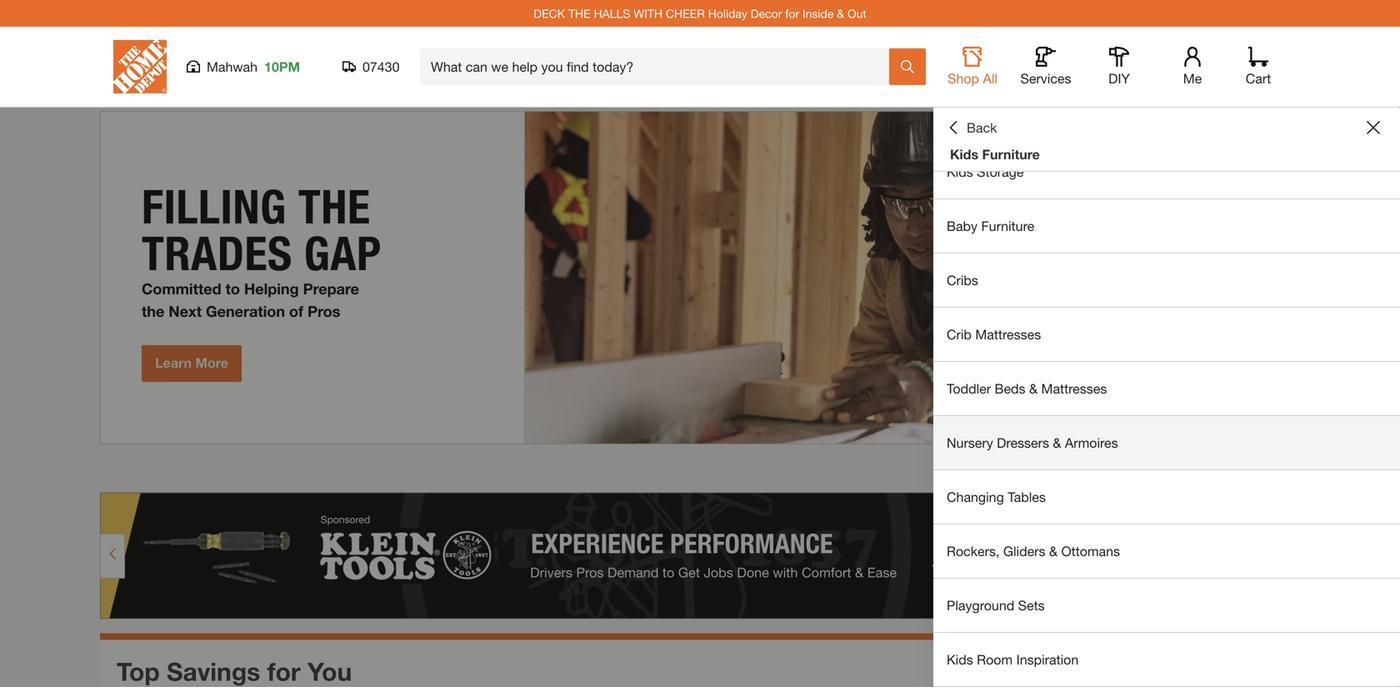 Task type: locate. For each thing, give the bounding box(es) containing it.
tables inside kids tables & chairs link
[[977, 110, 1016, 126]]

kids room inspiration link
[[934, 633, 1401, 686]]

5
[[1236, 462, 1244, 480], [1249, 462, 1258, 480]]

1 horizontal spatial 5
[[1249, 462, 1258, 480]]

shop
[[948, 70, 980, 86]]

back
[[967, 120, 998, 136]]

rockers,
[[947, 543, 1000, 559]]

kids
[[947, 110, 974, 126], [951, 146, 979, 162], [947, 164, 974, 180], [947, 652, 974, 668]]

back button
[[947, 119, 998, 136]]

kids down shop
[[947, 110, 974, 126]]

0 vertical spatial tables
[[977, 110, 1016, 126]]

for
[[786, 6, 800, 20], [267, 657, 301, 686]]

for left inside
[[786, 6, 800, 20]]

changing tables link
[[934, 470, 1401, 524]]

kids down kids furniture
[[947, 164, 974, 180]]

you
[[308, 657, 352, 686]]

& left chairs
[[1019, 110, 1028, 126]]

5 left this is the last slide image
[[1249, 462, 1258, 480]]

toddler beds & mattresses
[[947, 381, 1108, 397]]

for left you
[[267, 657, 301, 686]]

cheer
[[666, 6, 705, 20]]

2 5 from the left
[[1249, 462, 1258, 480]]

tables up kids furniture
[[977, 110, 1016, 126]]

nursery
[[947, 435, 994, 451]]

toddler beds & mattresses link
[[934, 362, 1401, 415]]

What can we help you find today? search field
[[431, 49, 889, 84]]

1 vertical spatial tables
[[1008, 489, 1046, 505]]

kids furniture
[[951, 146, 1041, 162]]

kids tables & chairs link
[[934, 91, 1401, 144]]

kids left room
[[947, 652, 974, 668]]

1 vertical spatial mattresses
[[1042, 381, 1108, 397]]

holiday
[[709, 6, 748, 20]]

cart link
[[1241, 47, 1278, 87]]

/
[[1244, 462, 1249, 480]]

shop all
[[948, 70, 998, 86]]

gliders
[[1004, 543, 1046, 559]]

inside
[[803, 6, 834, 20]]

kids up kids storage
[[951, 146, 979, 162]]

deck the halls with cheer holiday decor for inside & out link
[[534, 6, 867, 20]]

mattresses up armoires
[[1042, 381, 1108, 397]]

0 vertical spatial mattresses
[[976, 326, 1042, 342]]

kids room inspiration
[[947, 652, 1079, 668]]

tables inside "changing tables" "link"
[[1008, 489, 1046, 505]]

storage
[[977, 164, 1024, 180]]

diy
[[1109, 70, 1131, 86]]

top savings for you
[[117, 657, 352, 686]]

&
[[837, 6, 845, 20], [1019, 110, 1028, 126], [1030, 381, 1038, 397], [1054, 435, 1062, 451], [1050, 543, 1058, 559]]

& right the gliders
[[1050, 543, 1058, 559]]

tables right changing
[[1008, 489, 1046, 505]]

0 horizontal spatial for
[[267, 657, 301, 686]]

playground sets link
[[934, 579, 1401, 632]]

furniture
[[983, 146, 1041, 162], [982, 218, 1035, 234]]

beds
[[995, 381, 1026, 397]]

tables
[[977, 110, 1016, 126], [1008, 489, 1046, 505]]

1 5 from the left
[[1236, 462, 1244, 480]]

& right dressers
[[1054, 435, 1062, 451]]

furniture right baby
[[982, 218, 1035, 234]]

1 horizontal spatial for
[[786, 6, 800, 20]]

baby furniture
[[947, 218, 1035, 234]]

1 vertical spatial furniture
[[982, 218, 1035, 234]]

with
[[634, 6, 663, 20]]

furniture for baby furniture
[[982, 218, 1035, 234]]

image for filling the trades gap committed to helping prepare  the next generation of pros image
[[100, 111, 1301, 444]]

armoires
[[1066, 435, 1119, 451]]

changing tables
[[947, 489, 1046, 505]]

& right beds
[[1030, 381, 1038, 397]]

mattresses right "crib"
[[976, 326, 1042, 342]]

out
[[848, 6, 867, 20]]

furniture up storage on the right top of page
[[983, 146, 1041, 162]]

mahwah
[[207, 59, 258, 75]]

nursery dressers & armoires
[[947, 435, 1119, 451]]

kids for kids furniture
[[951, 146, 979, 162]]

5 right previous slide image
[[1236, 462, 1244, 480]]

furniture inside "link"
[[982, 218, 1035, 234]]

0 vertical spatial furniture
[[983, 146, 1041, 162]]

10pm
[[264, 59, 300, 75]]

mattresses
[[976, 326, 1042, 342], [1042, 381, 1108, 397]]

mahwah 10pm
[[207, 59, 300, 75]]

cart
[[1246, 70, 1272, 86]]

0 horizontal spatial 5
[[1236, 462, 1244, 480]]

all
[[984, 70, 998, 86]]



Task type: vqa. For each thing, say whether or not it's contained in the screenshot.
left for
yes



Task type: describe. For each thing, give the bounding box(es) containing it.
toddler
[[947, 381, 992, 397]]

& for rockers,
[[1050, 543, 1058, 559]]

5 / 5
[[1236, 462, 1258, 480]]

tables for kids
[[977, 110, 1016, 126]]

top
[[117, 657, 160, 686]]

& for kids
[[1019, 110, 1028, 126]]

baby furniture link
[[934, 199, 1401, 253]]

the
[[569, 6, 591, 20]]

1 vertical spatial for
[[267, 657, 301, 686]]

mattresses inside toddler beds & mattresses link
[[1042, 381, 1108, 397]]

deck
[[534, 6, 565, 20]]

rockers, gliders & ottomans link
[[934, 525, 1401, 578]]

chairs
[[1031, 110, 1070, 126]]

room
[[977, 652, 1013, 668]]

furniture for kids furniture
[[983, 146, 1041, 162]]

drawer close image
[[1368, 121, 1381, 134]]

the home depot logo image
[[113, 40, 167, 93]]

kids storage
[[947, 164, 1024, 180]]

diy button
[[1093, 47, 1147, 87]]

kids tables & chairs
[[947, 110, 1070, 126]]

deck the halls with cheer holiday decor for inside & out
[[534, 6, 867, 20]]

playground sets
[[947, 597, 1045, 613]]

kids for kids room inspiration
[[947, 652, 974, 668]]

mattresses inside crib mattresses link
[[976, 326, 1042, 342]]

tables for changing
[[1008, 489, 1046, 505]]

kids for kids tables & chairs
[[947, 110, 974, 126]]

& left "out"
[[837, 6, 845, 20]]

services button
[[1020, 47, 1073, 87]]

crib mattresses link
[[934, 308, 1401, 361]]

& for nursery
[[1054, 435, 1062, 451]]

previous slide image
[[1207, 464, 1221, 478]]

decor
[[751, 6, 783, 20]]

dressers
[[997, 435, 1050, 451]]

ottomans
[[1062, 543, 1121, 559]]

inspiration
[[1017, 652, 1079, 668]]

savings
[[167, 657, 260, 686]]

cribs
[[947, 272, 979, 288]]

kids for kids storage
[[947, 164, 974, 180]]

crib mattresses
[[947, 326, 1042, 342]]

07430
[[363, 59, 400, 75]]

baby
[[947, 218, 978, 234]]

halls
[[594, 6, 631, 20]]

shop all button
[[946, 47, 1000, 87]]

07430 button
[[343, 58, 400, 75]]

& for toddler
[[1030, 381, 1038, 397]]

me button
[[1167, 47, 1220, 87]]

cribs link
[[934, 254, 1401, 307]]

sets
[[1019, 597, 1045, 613]]

nursery dressers & armoires link
[[934, 416, 1401, 469]]

feedback link image
[[1378, 282, 1401, 372]]

rockers, gliders & ottomans
[[947, 543, 1121, 559]]

playground
[[947, 597, 1015, 613]]

me
[[1184, 70, 1203, 86]]

kids storage link
[[934, 145, 1401, 198]]

0 vertical spatial for
[[786, 6, 800, 20]]

crib
[[947, 326, 972, 342]]

this is the last slide image
[[1273, 464, 1286, 478]]

changing
[[947, 489, 1005, 505]]

services
[[1021, 70, 1072, 86]]



